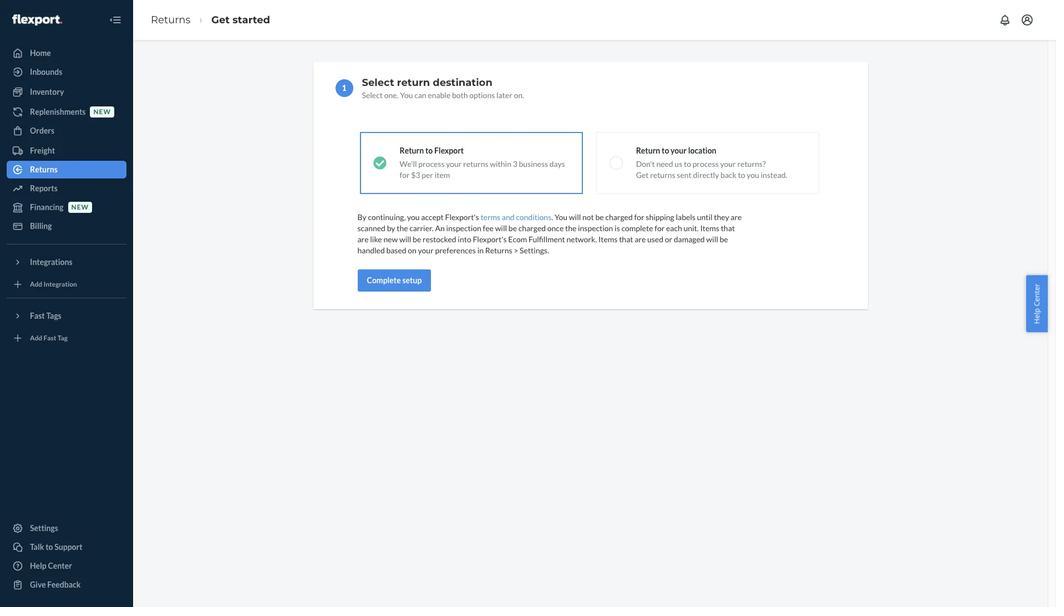 Task type: describe. For each thing, give the bounding box(es) containing it.
select return destination select one. you can enable both options later on.
[[362, 77, 524, 100]]

terms and conditions link
[[481, 212, 552, 222]]

business
[[519, 159, 548, 169]]

breadcrumbs navigation
[[142, 4, 279, 36]]

.
[[552, 212, 553, 222]]

on.
[[514, 90, 524, 100]]

settings.
[[520, 246, 549, 255]]

preferences
[[435, 246, 476, 255]]

feedback
[[47, 580, 81, 590]]

used
[[647, 235, 664, 244]]

an
[[435, 224, 445, 233]]

2 vertical spatial for
[[655, 224, 665, 233]]

reports
[[30, 184, 58, 193]]

will left not
[[569, 212, 581, 222]]

financing
[[30, 202, 64, 212]]

by
[[358, 212, 367, 222]]

until
[[697, 212, 713, 222]]

enable
[[428, 90, 451, 100]]

settings
[[30, 524, 58, 533]]

talk
[[30, 543, 44, 552]]

add fast tag link
[[7, 330, 126, 347]]

add for add fast tag
[[30, 334, 42, 343]]

0 horizontal spatial that
[[619, 235, 633, 244]]

1 vertical spatial returns link
[[7, 161, 126, 179]]

process inside return to flexport we'll process your returns within 3 business days for $3 per item
[[418, 159, 445, 169]]

to for support
[[46, 543, 53, 552]]

to for your
[[662, 146, 669, 155]]

accept
[[421, 212, 444, 222]]

for inside return to flexport we'll process your returns within 3 business days for $3 per item
[[400, 170, 410, 180]]

not
[[583, 212, 594, 222]]

fast tags
[[30, 311, 61, 321]]

based
[[386, 246, 406, 255]]

freight
[[30, 146, 55, 155]]

you inside the 'return to your location don't need us to process your returns? get returns sent directly back to you instead.'
[[747, 170, 759, 180]]

returns link inside breadcrumbs navigation
[[151, 14, 190, 26]]

in
[[477, 246, 484, 255]]

>
[[514, 246, 518, 255]]

unit.
[[684, 224, 699, 233]]

1 select from the top
[[362, 77, 394, 89]]

conditions
[[516, 212, 552, 222]]

instead.
[[761, 170, 787, 180]]

add for add integration
[[30, 280, 42, 289]]

each
[[666, 224, 682, 233]]

fee
[[483, 224, 494, 233]]

will up the on
[[399, 235, 411, 244]]

terms
[[481, 212, 501, 222]]

1 vertical spatial fast
[[44, 334, 56, 343]]

1 vertical spatial center
[[48, 561, 72, 571]]

give feedback button
[[7, 576, 126, 594]]

flexport's inside the . you will not be charged for shipping labels until they are scanned by the carrier. an inspection fee will be charged once the inspection is complete for each unit. items that are like new will be restocked into flexport's ecom fulfillment network. items that are used or damaged will be handled based on your preferences in returns > settings.
[[473, 235, 507, 244]]

into
[[458, 235, 471, 244]]

be right not
[[596, 212, 604, 222]]

2 select from the top
[[362, 90, 383, 100]]

by
[[387, 224, 395, 233]]

your up back
[[720, 159, 736, 169]]

open account menu image
[[1021, 13, 1034, 27]]

to right back
[[738, 170, 745, 180]]

replenishments
[[30, 107, 86, 117]]

returns inside return to flexport we'll process your returns within 3 business days for $3 per item
[[463, 159, 489, 169]]

we'll
[[400, 159, 417, 169]]

1 the from the left
[[397, 224, 408, 233]]

reports link
[[7, 180, 126, 198]]

will right damaged
[[706, 235, 718, 244]]

or
[[665, 235, 672, 244]]

home link
[[7, 44, 126, 62]]

inventory link
[[7, 83, 126, 101]]

settings link
[[7, 520, 126, 538]]

1 inspection from the left
[[446, 224, 481, 233]]

your inside the . you will not be charged for shipping labels until they are scanned by the carrier. an inspection fee will be charged once the inspection is complete for each unit. items that are like new will be restocked into flexport's ecom fulfillment network. items that are used or damaged will be handled based on your preferences in returns > settings.
[[418, 246, 434, 255]]

check circle image
[[373, 156, 386, 170]]

you inside select return destination select one. you can enable both options later on.
[[400, 90, 413, 100]]

damaged
[[674, 235, 705, 244]]

be down terms and conditions link
[[509, 224, 517, 233]]

0 horizontal spatial help
[[30, 561, 46, 571]]

help center button
[[1027, 275, 1048, 332]]

. you will not be charged for shipping labels until they are scanned by the carrier. an inspection fee will be charged once the inspection is complete for each unit. items that are like new will be restocked into flexport's ecom fulfillment network. items that are used or damaged will be handled based on your preferences in returns > settings.
[[358, 212, 742, 255]]

integration
[[44, 280, 77, 289]]

your up us
[[671, 146, 687, 155]]

give
[[30, 580, 46, 590]]

to for flexport
[[425, 146, 433, 155]]

$3
[[411, 170, 420, 180]]

new inside the . you will not be charged for shipping labels until they are scanned by the carrier. an inspection fee will be charged once the inspection is complete for each unit. items that are like new will be restocked into flexport's ecom fulfillment network. items that are used or damaged will be handled based on your preferences in returns > settings.
[[384, 235, 398, 244]]

like
[[370, 235, 382, 244]]

per
[[422, 170, 433, 180]]

restocked
[[423, 235, 456, 244]]

be down the carrier.
[[413, 235, 421, 244]]

and
[[502, 212, 515, 222]]

options
[[470, 90, 495, 100]]

need
[[657, 159, 673, 169]]

tags
[[46, 311, 61, 321]]

give feedback
[[30, 580, 81, 590]]

return to flexport we'll process your returns within 3 business days for $3 per item
[[400, 146, 565, 180]]

will right fee
[[495, 224, 507, 233]]

2 horizontal spatial are
[[731, 212, 742, 222]]

new for financing
[[71, 203, 89, 212]]

to right us
[[684, 159, 691, 169]]

returns inside the . you will not be charged for shipping labels until they are scanned by the carrier. an inspection fee will be charged once the inspection is complete for each unit. items that are like new will be restocked into flexport's ecom fulfillment network. items that are used or damaged will be handled based on your preferences in returns > settings.
[[485, 246, 512, 255]]

talk to support button
[[7, 539, 126, 556]]

sent
[[677, 170, 692, 180]]

is
[[615, 224, 620, 233]]

new for replenishments
[[93, 108, 111, 116]]

later
[[497, 90, 513, 100]]

inbounds link
[[7, 63, 126, 81]]

inbounds
[[30, 67, 62, 77]]

1 vertical spatial charged
[[519, 224, 546, 233]]



Task type: locate. For each thing, give the bounding box(es) containing it.
flexport's up into
[[445, 212, 479, 222]]

help inside button
[[1032, 308, 1042, 324]]

once
[[547, 224, 564, 233]]

0 vertical spatial get
[[211, 14, 230, 26]]

1 vertical spatial for
[[634, 212, 644, 222]]

1 vertical spatial returns
[[650, 170, 676, 180]]

get started link
[[211, 14, 270, 26]]

0 vertical spatial new
[[93, 108, 111, 116]]

0 vertical spatial returns
[[151, 14, 190, 26]]

inspection up into
[[446, 224, 481, 233]]

to left flexport on the left top of page
[[425, 146, 433, 155]]

setup
[[402, 276, 422, 285]]

returns inside the 'return to your location don't need us to process your returns? get returns sent directly back to you instead.'
[[650, 170, 676, 180]]

2 horizontal spatial new
[[384, 235, 398, 244]]

us
[[675, 159, 683, 169]]

0 vertical spatial help
[[1032, 308, 1042, 324]]

1 vertical spatial select
[[362, 90, 383, 100]]

return to your location don't need us to process your returns? get returns sent directly back to you instead.
[[636, 146, 787, 180]]

don't
[[636, 159, 655, 169]]

be
[[596, 212, 604, 222], [509, 224, 517, 233], [413, 235, 421, 244], [720, 235, 728, 244]]

new up 'orders' link
[[93, 108, 111, 116]]

inspection down not
[[578, 224, 613, 233]]

are left like
[[358, 235, 369, 244]]

items down until
[[700, 224, 720, 233]]

to inside return to flexport we'll process your returns within 3 business days for $3 per item
[[425, 146, 433, 155]]

freight link
[[7, 142, 126, 160]]

be down the they
[[720, 235, 728, 244]]

1 horizontal spatial inspection
[[578, 224, 613, 233]]

you
[[747, 170, 759, 180], [407, 212, 420, 222]]

returns left within
[[463, 159, 489, 169]]

2 add from the top
[[30, 334, 42, 343]]

to right talk
[[46, 543, 53, 552]]

select
[[362, 77, 394, 89], [362, 90, 383, 100]]

1 vertical spatial returns
[[30, 165, 58, 174]]

your right the on
[[418, 246, 434, 255]]

orders link
[[7, 122, 126, 140]]

fast left tags
[[30, 311, 45, 321]]

one.
[[384, 90, 399, 100]]

your down flexport on the left top of page
[[446, 159, 462, 169]]

scanned
[[358, 224, 386, 233]]

0 vertical spatial charged
[[605, 212, 633, 222]]

item
[[435, 170, 450, 180]]

that down the they
[[721, 224, 735, 233]]

to inside button
[[46, 543, 53, 552]]

1 return from the left
[[400, 146, 424, 155]]

0 horizontal spatial for
[[400, 170, 410, 180]]

are
[[731, 212, 742, 222], [358, 235, 369, 244], [635, 235, 646, 244]]

to up need
[[662, 146, 669, 155]]

2 horizontal spatial for
[[655, 224, 665, 233]]

new
[[93, 108, 111, 116], [71, 203, 89, 212], [384, 235, 398, 244]]

flexport logo image
[[12, 14, 62, 25]]

flexport
[[434, 146, 464, 155]]

process inside the 'return to your location don't need us to process your returns? get returns sent directly back to you instead.'
[[693, 159, 719, 169]]

network.
[[567, 235, 597, 244]]

add fast tag
[[30, 334, 68, 343]]

0 vertical spatial add
[[30, 280, 42, 289]]

center
[[1032, 284, 1042, 306], [48, 561, 72, 571]]

for up complete
[[634, 212, 644, 222]]

0 vertical spatial you
[[747, 170, 759, 180]]

add down "fast tags"
[[30, 334, 42, 343]]

1 horizontal spatial process
[[693, 159, 719, 169]]

returns right close navigation image
[[151, 14, 190, 26]]

inventory
[[30, 87, 64, 97]]

0 horizontal spatial new
[[71, 203, 89, 212]]

get inside the 'return to your location don't need us to process your returns? get returns sent directly back to you instead.'
[[636, 170, 649, 180]]

0 horizontal spatial help center
[[30, 561, 72, 571]]

0 horizontal spatial returns
[[30, 165, 58, 174]]

0 horizontal spatial get
[[211, 14, 230, 26]]

0 horizontal spatial charged
[[519, 224, 546, 233]]

directly
[[693, 170, 719, 180]]

0 vertical spatial you
[[400, 90, 413, 100]]

return inside the 'return to your location don't need us to process your returns? get returns sent directly back to you instead.'
[[636, 146, 660, 155]]

returns
[[151, 14, 190, 26], [30, 165, 58, 174], [485, 246, 512, 255]]

0 horizontal spatial items
[[599, 235, 618, 244]]

return
[[397, 77, 430, 89]]

your
[[671, 146, 687, 155], [446, 159, 462, 169], [720, 159, 736, 169], [418, 246, 434, 255]]

0 horizontal spatial returns link
[[7, 161, 126, 179]]

process up 'per'
[[418, 159, 445, 169]]

you down returns?
[[747, 170, 759, 180]]

returns left >
[[485, 246, 512, 255]]

returns inside breadcrumbs navigation
[[151, 14, 190, 26]]

1 horizontal spatial returns
[[151, 14, 190, 26]]

that down is
[[619, 235, 633, 244]]

location
[[688, 146, 717, 155]]

center inside button
[[1032, 284, 1042, 306]]

charged up is
[[605, 212, 633, 222]]

1 horizontal spatial for
[[634, 212, 644, 222]]

get down don't
[[636, 170, 649, 180]]

0 vertical spatial flexport's
[[445, 212, 479, 222]]

return
[[400, 146, 424, 155], [636, 146, 660, 155]]

1 vertical spatial flexport's
[[473, 235, 507, 244]]

1 horizontal spatial the
[[565, 224, 577, 233]]

returns
[[463, 159, 489, 169], [650, 170, 676, 180]]

complete setup button
[[358, 270, 431, 292]]

get inside breadcrumbs navigation
[[211, 14, 230, 26]]

1 add from the top
[[30, 280, 42, 289]]

that
[[721, 224, 735, 233], [619, 235, 633, 244]]

returns link down freight link
[[7, 161, 126, 179]]

select left one.
[[362, 90, 383, 100]]

0 vertical spatial for
[[400, 170, 410, 180]]

1 vertical spatial that
[[619, 235, 633, 244]]

return up don't
[[636, 146, 660, 155]]

destination
[[433, 77, 493, 89]]

within
[[490, 159, 512, 169]]

started
[[233, 14, 270, 26]]

returns?
[[738, 159, 766, 169]]

0 horizontal spatial inspection
[[446, 224, 481, 233]]

open notifications image
[[999, 13, 1012, 27]]

2 inspection from the left
[[578, 224, 613, 233]]

1 horizontal spatial new
[[93, 108, 111, 116]]

2 vertical spatial returns
[[485, 246, 512, 255]]

you inside the . you will not be charged for shipping labels until they are scanned by the carrier. an inspection fee will be charged once the inspection is complete for each unit. items that are like new will be restocked into flexport's ecom fulfillment network. items that are used or damaged will be handled based on your preferences in returns > settings.
[[555, 212, 568, 222]]

1 horizontal spatial help
[[1032, 308, 1042, 324]]

2 the from the left
[[565, 224, 577, 233]]

1 process from the left
[[418, 159, 445, 169]]

orders
[[30, 126, 54, 135]]

integrations button
[[7, 254, 126, 271]]

fast left tag
[[44, 334, 56, 343]]

0 horizontal spatial the
[[397, 224, 408, 233]]

process
[[418, 159, 445, 169], [693, 159, 719, 169]]

support
[[54, 543, 82, 552]]

you
[[400, 90, 413, 100], [555, 212, 568, 222]]

they
[[714, 212, 729, 222]]

3
[[513, 159, 518, 169]]

are down complete
[[635, 235, 646, 244]]

can
[[415, 90, 426, 100]]

1 vertical spatial help center
[[30, 561, 72, 571]]

labels
[[676, 212, 696, 222]]

tag
[[58, 334, 68, 343]]

0 horizontal spatial process
[[418, 159, 445, 169]]

1
[[342, 83, 347, 93]]

1 vertical spatial items
[[599, 235, 618, 244]]

both
[[452, 90, 468, 100]]

charged down conditions
[[519, 224, 546, 233]]

0 vertical spatial help center
[[1032, 284, 1042, 324]]

get started
[[211, 14, 270, 26]]

2 process from the left
[[693, 159, 719, 169]]

for
[[400, 170, 410, 180], [634, 212, 644, 222], [655, 224, 665, 233]]

on
[[408, 246, 417, 255]]

1 vertical spatial you
[[407, 212, 420, 222]]

1 horizontal spatial center
[[1032, 284, 1042, 306]]

returns up reports at the top of page
[[30, 165, 58, 174]]

1 horizontal spatial get
[[636, 170, 649, 180]]

0 horizontal spatial are
[[358, 235, 369, 244]]

billing link
[[7, 217, 126, 235]]

returns down need
[[650, 170, 676, 180]]

complete
[[622, 224, 653, 233]]

0 horizontal spatial you
[[407, 212, 420, 222]]

0 horizontal spatial returns
[[463, 159, 489, 169]]

0 vertical spatial returns
[[463, 159, 489, 169]]

flexport's down fee
[[473, 235, 507, 244]]

return up we'll at the left
[[400, 146, 424, 155]]

add left integration
[[30, 280, 42, 289]]

0 horizontal spatial center
[[48, 561, 72, 571]]

for down shipping
[[655, 224, 665, 233]]

add integration link
[[7, 276, 126, 293]]

returns inside "link"
[[30, 165, 58, 174]]

the right by
[[397, 224, 408, 233]]

shipping
[[646, 212, 674, 222]]

return inside return to flexport we'll process your returns within 3 business days for $3 per item
[[400, 146, 424, 155]]

fast inside 'dropdown button'
[[30, 311, 45, 321]]

0 vertical spatial fast
[[30, 311, 45, 321]]

will
[[569, 212, 581, 222], [495, 224, 507, 233], [399, 235, 411, 244], [706, 235, 718, 244]]

new down by
[[384, 235, 398, 244]]

get left started
[[211, 14, 230, 26]]

2 horizontal spatial returns
[[485, 246, 512, 255]]

process up directly
[[693, 159, 719, 169]]

complete
[[367, 276, 401, 285]]

for left $3
[[400, 170, 410, 180]]

new down reports link
[[71, 203, 89, 212]]

return for process
[[400, 146, 424, 155]]

help center inside button
[[1032, 284, 1042, 324]]

1 horizontal spatial returns
[[650, 170, 676, 180]]

1 vertical spatial new
[[71, 203, 89, 212]]

by continuing, you accept flexport's terms and conditions
[[358, 212, 552, 222]]

you right "."
[[555, 212, 568, 222]]

the right once
[[565, 224, 577, 233]]

are right the they
[[731, 212, 742, 222]]

2 vertical spatial new
[[384, 235, 398, 244]]

0 vertical spatial center
[[1032, 284, 1042, 306]]

add integration
[[30, 280, 77, 289]]

1 horizontal spatial you
[[747, 170, 759, 180]]

1 horizontal spatial returns link
[[151, 14, 190, 26]]

0 horizontal spatial you
[[400, 90, 413, 100]]

1 vertical spatial add
[[30, 334, 42, 343]]

ecom
[[508, 235, 527, 244]]

2 return from the left
[[636, 146, 660, 155]]

0 horizontal spatial return
[[400, 146, 424, 155]]

1 horizontal spatial are
[[635, 235, 646, 244]]

1 horizontal spatial you
[[555, 212, 568, 222]]

0 vertical spatial select
[[362, 77, 394, 89]]

integrations
[[30, 257, 72, 267]]

help center link
[[7, 558, 126, 575]]

your inside return to flexport we'll process your returns within 3 business days for $3 per item
[[446, 159, 462, 169]]

items down is
[[599, 235, 618, 244]]

days
[[550, 159, 565, 169]]

1 horizontal spatial return
[[636, 146, 660, 155]]

close navigation image
[[109, 13, 122, 27]]

0 vertical spatial that
[[721, 224, 735, 233]]

return for don't
[[636, 146, 660, 155]]

select up one.
[[362, 77, 394, 89]]

continuing,
[[368, 212, 406, 222]]

you up the carrier.
[[407, 212, 420, 222]]

home
[[30, 48, 51, 58]]

1 horizontal spatial items
[[700, 224, 720, 233]]

1 vertical spatial get
[[636, 170, 649, 180]]

0 vertical spatial returns link
[[151, 14, 190, 26]]

1 vertical spatial you
[[555, 212, 568, 222]]

1 vertical spatial help
[[30, 561, 46, 571]]

you left the can
[[400, 90, 413, 100]]

1 horizontal spatial help center
[[1032, 284, 1042, 324]]

fast tags button
[[7, 307, 126, 325]]

0 vertical spatial items
[[700, 224, 720, 233]]

returns link right close navigation image
[[151, 14, 190, 26]]

1 horizontal spatial that
[[721, 224, 735, 233]]

help
[[1032, 308, 1042, 324], [30, 561, 46, 571]]

1 horizontal spatial charged
[[605, 212, 633, 222]]

billing
[[30, 221, 52, 231]]



Task type: vqa. For each thing, say whether or not it's contained in the screenshot.
the first
no



